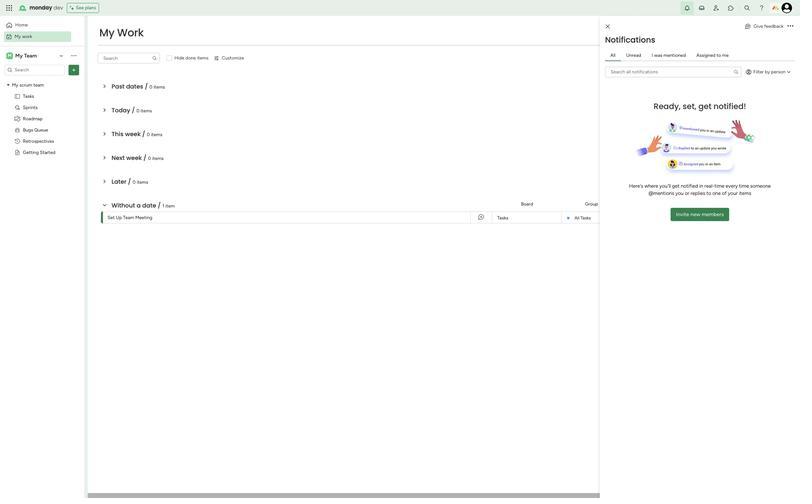 Task type: locate. For each thing, give the bounding box(es) containing it.
members
[[702, 211, 724, 218]]

my team
[[15, 52, 37, 59]]

my for my work
[[15, 34, 21, 39]]

1 horizontal spatial search image
[[734, 69, 739, 75]]

0 inside next week / 0 items
[[148, 156, 151, 162]]

m
[[8, 53, 12, 58]]

0 horizontal spatial tasks
[[23, 94, 34, 99]]

1 time from the left
[[715, 183, 725, 189]]

search everything image
[[744, 5, 751, 11]]

set up team meeting
[[108, 215, 152, 221]]

search image left hide
[[152, 56, 157, 61]]

search image inside filter dashboard by text search field
[[152, 56, 157, 61]]

Filter dashboard by text search field
[[98, 53, 160, 64]]

1 horizontal spatial time
[[739, 183, 749, 189]]

retrospectives
[[23, 139, 54, 144]]

filter by person button
[[743, 67, 795, 77]]

my
[[99, 25, 115, 40], [15, 34, 21, 39], [15, 52, 23, 59], [12, 82, 18, 88]]

all
[[611, 52, 616, 58], [575, 216, 580, 221]]

getting
[[23, 150, 39, 155]]

1 horizontal spatial get
[[699, 101, 712, 112]]

status
[[724, 201, 737, 207]]

none search field down mentioned
[[605, 67, 742, 77]]

notifications
[[605, 34, 655, 45]]

0 down this week / 0 items in the left of the page
[[148, 156, 151, 162]]

time
[[715, 183, 725, 189], [739, 183, 749, 189]]

0 vertical spatial search image
[[152, 56, 157, 61]]

unread
[[626, 52, 641, 58]]

None search field
[[98, 53, 160, 64], [605, 67, 742, 77]]

public board image for tasks
[[14, 93, 21, 99]]

0 up next week / 0 items
[[147, 132, 150, 138]]

my inside button
[[15, 34, 21, 39]]

0 horizontal spatial time
[[715, 183, 725, 189]]

set
[[108, 215, 115, 221]]

set,
[[683, 101, 697, 112]]

someone
[[750, 183, 771, 189]]

inbox image
[[699, 5, 705, 11]]

0 horizontal spatial search image
[[152, 56, 157, 61]]

0 horizontal spatial to
[[707, 191, 711, 197]]

next
[[112, 154, 125, 162]]

1 vertical spatial public board image
[[14, 149, 21, 156]]

0 right the today
[[136, 108, 139, 114]]

in
[[699, 183, 703, 189]]

0 vertical spatial all
[[611, 52, 616, 58]]

0 inside this week / 0 items
[[147, 132, 150, 138]]

without
[[112, 202, 135, 210]]

team up search in workspace field in the left of the page
[[24, 52, 37, 59]]

items down this week / 0 items in the left of the page
[[152, 156, 164, 162]]

1 horizontal spatial tasks
[[497, 216, 508, 221]]

or
[[685, 191, 690, 197]]

workspace selection element
[[6, 52, 38, 60]]

home
[[15, 22, 28, 28]]

later
[[112, 178, 126, 186]]

to left me
[[717, 52, 721, 58]]

see plans
[[76, 5, 96, 11]]

workspace image
[[6, 52, 13, 59]]

1 vertical spatial all
[[575, 216, 580, 221]]

none search field filter dashboard by text
[[98, 53, 160, 64]]

feedback
[[764, 24, 784, 29]]

items up next week / 0 items
[[151, 132, 162, 138]]

week
[[125, 130, 141, 138], [126, 154, 142, 162]]

to
[[717, 52, 721, 58], [707, 191, 711, 197]]

none search field down work
[[98, 53, 160, 64]]

/ right later
[[128, 178, 131, 186]]

public board image
[[14, 93, 21, 99], [14, 149, 21, 156]]

1 horizontal spatial all
[[611, 52, 616, 58]]

2 public board image from the top
[[14, 149, 21, 156]]

week for this
[[125, 130, 141, 138]]

without a date / 1 item
[[112, 202, 175, 210]]

here's
[[629, 183, 643, 189]]

0 inside past dates / 0 items
[[149, 84, 152, 90]]

every
[[726, 183, 738, 189]]

started
[[40, 150, 55, 155]]

a
[[137, 202, 141, 210]]

get up the 'you'
[[672, 183, 680, 189]]

board
[[521, 201, 533, 207]]

1 vertical spatial team
[[123, 215, 134, 221]]

my for my work
[[99, 25, 115, 40]]

my work
[[99, 25, 144, 40]]

was
[[654, 52, 662, 58]]

ready,
[[654, 101, 681, 112]]

1 horizontal spatial none search field
[[605, 67, 742, 77]]

filter
[[754, 69, 764, 75]]

meeting
[[135, 215, 152, 221]]

my for my team
[[15, 52, 23, 59]]

0 vertical spatial get
[[699, 101, 712, 112]]

1 public board image from the top
[[14, 93, 21, 99]]

dates
[[126, 82, 143, 91]]

items up the without a date / 1 item
[[137, 180, 148, 185]]

replies
[[691, 191, 705, 197]]

tasks
[[23, 94, 34, 99], [497, 216, 508, 221], [581, 216, 591, 221]]

up
[[116, 215, 122, 221]]

my inside list box
[[12, 82, 18, 88]]

of
[[722, 191, 727, 197]]

date
[[142, 202, 156, 210]]

get right set,
[[699, 101, 712, 112]]

/
[[145, 82, 148, 91], [132, 106, 135, 115], [142, 130, 145, 138], [143, 154, 146, 162], [128, 178, 131, 186], [158, 202, 161, 210]]

list box containing my scrum team
[[0, 78, 84, 248]]

0 right later
[[133, 180, 136, 185]]

1 vertical spatial get
[[672, 183, 680, 189]]

dialog
[[600, 16, 800, 499]]

search image left filter
[[734, 69, 739, 75]]

1 vertical spatial week
[[126, 154, 142, 162]]

@mentions
[[649, 191, 674, 197]]

my inside "workspace selection" 'element'
[[15, 52, 23, 59]]

to down real-
[[707, 191, 711, 197]]

roadmap
[[23, 116, 43, 122]]

time up one
[[715, 183, 725, 189]]

invite
[[676, 211, 689, 218]]

items inside past dates / 0 items
[[154, 84, 165, 90]]

none search field search all notifications
[[605, 67, 742, 77]]

done
[[185, 55, 196, 61]]

2 time from the left
[[739, 183, 749, 189]]

next week / 0 items
[[112, 154, 164, 162]]

team right up
[[123, 215, 134, 221]]

/ down this week / 0 items in the left of the page
[[143, 154, 146, 162]]

help image
[[758, 5, 765, 11]]

search image inside search field
[[734, 69, 739, 75]]

0 vertical spatial to
[[717, 52, 721, 58]]

1 vertical spatial none search field
[[605, 67, 742, 77]]

week right this
[[125, 130, 141, 138]]

0 vertical spatial week
[[125, 130, 141, 138]]

invite new members
[[676, 211, 724, 218]]

0 vertical spatial public board image
[[14, 93, 21, 99]]

items inside later / 0 items
[[137, 180, 148, 185]]

1 vertical spatial search image
[[734, 69, 739, 75]]

list box
[[0, 78, 84, 248]]

you'll
[[660, 183, 671, 189]]

0 vertical spatial none search field
[[98, 53, 160, 64]]

week for next
[[126, 154, 142, 162]]

by
[[765, 69, 770, 75]]

public board image down scrum
[[14, 93, 21, 99]]

items up this week / 0 items in the left of the page
[[141, 108, 152, 114]]

0 for next week /
[[148, 156, 151, 162]]

queue
[[34, 127, 48, 133]]

items right your at the right top of page
[[739, 191, 751, 197]]

dialog containing notifications
[[600, 16, 800, 499]]

my scrum team
[[12, 82, 44, 88]]

items inside "here's where you'll get notified in real-time every time someone @mentions you or replies to one of your items"
[[739, 191, 751, 197]]

scrum
[[19, 82, 32, 88]]

items
[[197, 55, 209, 61], [154, 84, 165, 90], [141, 108, 152, 114], [151, 132, 162, 138], [152, 156, 164, 162], [137, 180, 148, 185], [739, 191, 751, 197]]

0 vertical spatial team
[[24, 52, 37, 59]]

0 right dates
[[149, 84, 152, 90]]

0 horizontal spatial get
[[672, 183, 680, 189]]

items right dates
[[154, 84, 165, 90]]

0
[[149, 84, 152, 90], [136, 108, 139, 114], [147, 132, 150, 138], [148, 156, 151, 162], [133, 180, 136, 185]]

give
[[754, 24, 763, 29]]

1 vertical spatial to
[[707, 191, 711, 197]]

my for my scrum team
[[12, 82, 18, 88]]

here's where you'll get notified in real-time every time someone @mentions you or replies to one of your items
[[629, 183, 771, 197]]

time right every
[[739, 183, 749, 189]]

date
[[679, 201, 689, 207]]

search image
[[152, 56, 157, 61], [734, 69, 739, 75]]

public board image left getting
[[14, 149, 21, 156]]

0 horizontal spatial none search field
[[98, 53, 160, 64]]

caret down image
[[7, 83, 10, 87]]

tasks link
[[496, 212, 558, 224]]

option
[[0, 79, 84, 80]]

0 horizontal spatial team
[[24, 52, 37, 59]]

0 horizontal spatial all
[[575, 216, 580, 221]]

week right next
[[126, 154, 142, 162]]



Task type: describe. For each thing, give the bounding box(es) containing it.
group
[[585, 201, 598, 207]]

this week / 0 items
[[112, 130, 162, 138]]

assigned
[[697, 52, 716, 58]]

all tasks
[[575, 216, 591, 221]]

i
[[652, 52, 653, 58]]

hide
[[174, 55, 184, 61]]

me
[[722, 52, 729, 58]]

/ up next week / 0 items
[[142, 130, 145, 138]]

filter by person
[[754, 69, 786, 75]]

1 horizontal spatial to
[[717, 52, 721, 58]]

items inside next week / 0 items
[[152, 156, 164, 162]]

mentioned
[[664, 52, 686, 58]]

get inside "here's where you'll get notified in real-time every time someone @mentions you or replies to one of your items"
[[672, 183, 680, 189]]

my work button
[[4, 31, 71, 42]]

to inside "here's where you'll get notified in real-time every time someone @mentions you or replies to one of your items"
[[707, 191, 711, 197]]

public board image for getting started
[[14, 149, 21, 156]]

give feedback button
[[742, 21, 786, 32]]

options image
[[71, 67, 77, 73]]

assigned to me
[[697, 52, 729, 58]]

invite members image
[[713, 5, 720, 11]]

team inside "workspace selection" 'element'
[[24, 52, 37, 59]]

notified!
[[714, 101, 746, 112]]

work
[[22, 34, 32, 39]]

options image
[[788, 24, 794, 29]]

today / 0 items
[[112, 106, 152, 115]]

new
[[691, 211, 701, 218]]

ready, set, get notified!
[[654, 101, 746, 112]]

customize
[[222, 55, 244, 61]]

notifications image
[[684, 5, 691, 11]]

items right done
[[197, 55, 209, 61]]

see plans button
[[67, 3, 99, 13]]

notified
[[681, 183, 698, 189]]

person
[[771, 69, 786, 75]]

1
[[162, 204, 164, 209]]

where
[[645, 183, 658, 189]]

dev
[[53, 4, 63, 12]]

later / 0 items
[[112, 178, 148, 186]]

you
[[676, 191, 684, 197]]

sprints
[[23, 105, 38, 110]]

this
[[112, 130, 124, 138]]

0 for this week /
[[147, 132, 150, 138]]

my work
[[15, 34, 32, 39]]

one
[[713, 191, 721, 197]]

i was mentioned
[[652, 52, 686, 58]]

see
[[76, 5, 84, 11]]

2 horizontal spatial tasks
[[581, 216, 591, 221]]

work
[[117, 25, 144, 40]]

monday dev
[[29, 4, 63, 12]]

/ right dates
[[145, 82, 148, 91]]

getting started
[[23, 150, 55, 155]]

select product image
[[6, 5, 13, 11]]

search image for filter dashboard by text search field
[[152, 56, 157, 61]]

your
[[728, 191, 738, 197]]

bugs queue
[[23, 127, 48, 133]]

team
[[33, 82, 44, 88]]

today
[[112, 106, 130, 115]]

home button
[[4, 20, 71, 30]]

monday
[[29, 4, 52, 12]]

item
[[165, 204, 175, 209]]

1 horizontal spatial team
[[123, 215, 134, 221]]

items inside the today / 0 items
[[141, 108, 152, 114]]

real-
[[705, 183, 715, 189]]

plans
[[85, 5, 96, 11]]

hide done items
[[174, 55, 209, 61]]

bugs
[[23, 127, 33, 133]]

invite new members button
[[671, 208, 729, 221]]

0 inside later / 0 items
[[133, 180, 136, 185]]

maria williams image
[[782, 3, 792, 13]]

items inside this week / 0 items
[[151, 132, 162, 138]]

workspace options image
[[71, 52, 77, 59]]

0 for past dates /
[[149, 84, 152, 90]]

give feedback
[[754, 24, 784, 29]]

all for all tasks
[[575, 216, 580, 221]]

apps image
[[728, 5, 734, 11]]

/ right the today
[[132, 106, 135, 115]]

customize button
[[211, 53, 247, 64]]

search image for search all notifications search field
[[734, 69, 739, 75]]

Search all notifications search field
[[605, 67, 742, 77]]

past dates / 0 items
[[112, 82, 165, 91]]

Search in workspace field
[[14, 66, 55, 74]]

past
[[112, 82, 125, 91]]

/ left 1
[[158, 202, 161, 210]]

0 inside the today / 0 items
[[136, 108, 139, 114]]

all for all
[[611, 52, 616, 58]]



Task type: vqa. For each thing, say whether or not it's contained in the screenshot.
Show board description image
no



